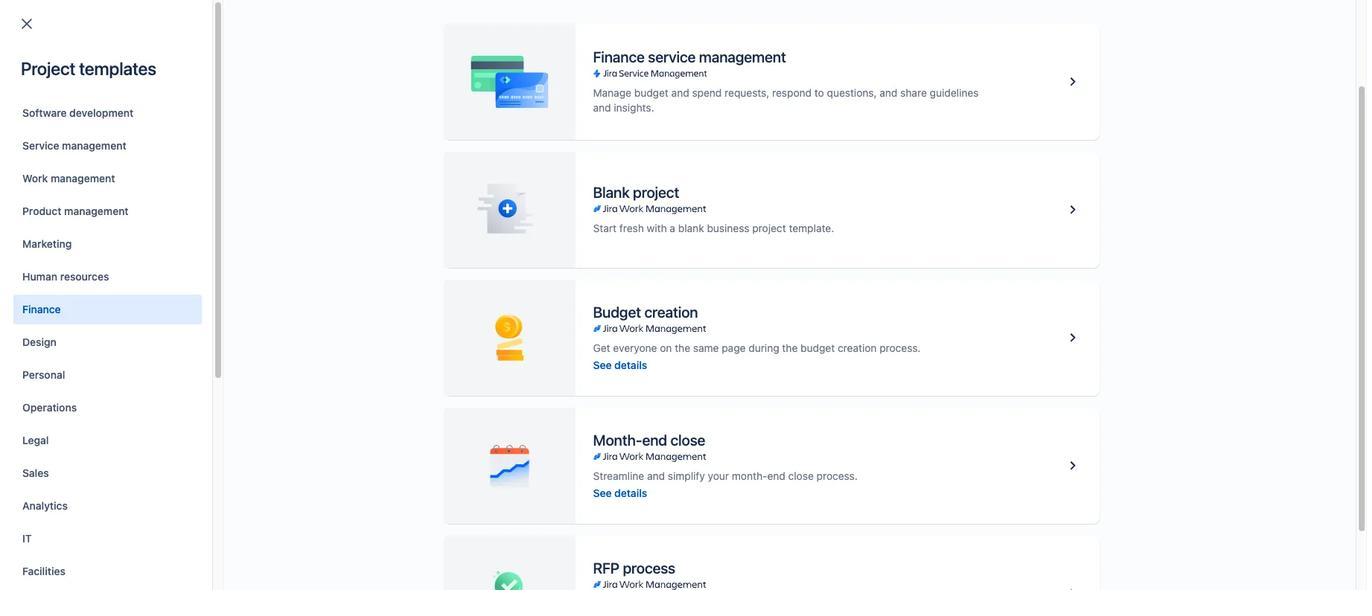 Task type: describe. For each thing, give the bounding box(es) containing it.
insights.
[[614, 101, 654, 114]]

page
[[722, 342, 746, 354]]

start
[[593, 222, 617, 235]]

month-
[[593, 432, 642, 449]]

1
[[63, 229, 67, 242]]

your
[[708, 470, 729, 482]]

0 vertical spatial end
[[642, 432, 667, 449]]

spend
[[692, 86, 722, 99]]

operations button
[[13, 393, 202, 423]]

create button
[[542, 9, 593, 32]]

1 the from the left
[[675, 342, 691, 354]]

lead button
[[773, 148, 821, 165]]

finance for finance service management
[[593, 48, 645, 66]]

service management
[[22, 139, 126, 152]]

details for month-
[[615, 487, 647, 499]]

share
[[901, 86, 927, 99]]

team-
[[518, 181, 548, 193]]

design button
[[13, 328, 202, 358]]

on
[[660, 342, 672, 354]]

see details for month-
[[593, 487, 647, 499]]

development
[[69, 107, 134, 119]]

1 horizontal spatial project
[[134, 180, 168, 192]]

project templates
[[21, 58, 156, 79]]

software
[[22, 107, 67, 119]]

facilities button
[[13, 557, 202, 587]]

operations
[[22, 401, 77, 414]]

name
[[73, 150, 102, 163]]

and down manage
[[593, 101, 611, 114]]

previous image
[[33, 227, 51, 245]]

it button
[[13, 524, 202, 554]]

see details button for budget
[[593, 358, 647, 373]]

0 vertical spatial creation
[[645, 304, 698, 321]]

not my project link
[[73, 178, 349, 196]]

everyone
[[613, 342, 657, 354]]

product management button
[[13, 197, 202, 226]]

fresh
[[620, 222, 644, 235]]

see for budget creation
[[593, 359, 612, 371]]

personal
[[22, 369, 65, 381]]

a
[[670, 222, 676, 235]]

business
[[707, 222, 750, 235]]

all jira products
[[216, 109, 294, 122]]

sales
[[22, 467, 49, 480]]

details for budget
[[615, 359, 647, 371]]

same
[[693, 342, 719, 354]]

service management button
[[13, 131, 202, 161]]

product management
[[22, 205, 129, 217]]

name button
[[67, 148, 123, 165]]

human
[[22, 270, 57, 283]]

blank project image
[[1064, 201, 1082, 219]]

budget inside manage budget and spend requests, respond to questions, and share guidelines and insights.
[[634, 86, 669, 99]]

work management
[[22, 172, 115, 185]]

products
[[251, 109, 294, 122]]

templates
[[79, 58, 156, 79]]

respond
[[772, 86, 812, 99]]

search image
[[1090, 15, 1102, 26]]

managed
[[548, 181, 593, 193]]

Search field
[[1084, 9, 1233, 32]]

1 horizontal spatial budget
[[801, 342, 835, 354]]

design
[[22, 336, 57, 349]]

projects
[[30, 61, 93, 82]]

software development
[[22, 107, 134, 119]]

not
[[97, 180, 114, 192]]

process
[[623, 560, 675, 577]]

blank
[[678, 222, 704, 235]]

blank project
[[593, 184, 679, 201]]

guidelines
[[930, 86, 979, 99]]

get
[[593, 342, 610, 354]]

rfp process image
[[1064, 585, 1082, 591]]

0 vertical spatial close
[[671, 432, 706, 449]]

manage
[[593, 86, 632, 99]]

human resources
[[22, 270, 109, 283]]

1 vertical spatial creation
[[838, 342, 877, 354]]

1 vertical spatial close
[[788, 470, 814, 482]]

management up requests,
[[699, 48, 786, 66]]

budget creation
[[593, 304, 698, 321]]

to
[[815, 86, 824, 99]]

2 the from the left
[[782, 342, 798, 354]]

legal
[[22, 434, 49, 447]]

finance button
[[13, 295, 202, 325]]

see details button for month-
[[593, 486, 647, 501]]

finance service management
[[593, 48, 786, 66]]

1 horizontal spatial end
[[768, 470, 786, 482]]

lead
[[779, 150, 803, 163]]

software development button
[[13, 98, 202, 128]]

budget creation image
[[1064, 329, 1082, 347]]

and left spend at right
[[672, 86, 689, 99]]

management for product management
[[64, 205, 129, 217]]



Task type: vqa. For each thing, say whether or not it's contained in the screenshot.
topmost 'creation'
yes



Task type: locate. For each thing, give the bounding box(es) containing it.
details down streamline
[[615, 487, 647, 499]]

details down everyone
[[615, 359, 647, 371]]

software
[[596, 181, 638, 193]]

process.
[[880, 342, 921, 354], [817, 470, 858, 482]]

the right during
[[782, 342, 798, 354]]

0 vertical spatial project
[[633, 184, 679, 201]]

budget
[[634, 86, 669, 99], [801, 342, 835, 354]]

questions,
[[827, 86, 877, 99]]

1 vertical spatial see
[[593, 487, 612, 499]]

1 vertical spatial project
[[134, 180, 168, 192]]

1 horizontal spatial project
[[752, 222, 786, 235]]

analytics
[[22, 500, 68, 512]]

see details button down everyone
[[593, 358, 647, 373]]

project right my
[[134, 180, 168, 192]]

project up with
[[633, 184, 679, 201]]

end
[[642, 432, 667, 449], [768, 470, 786, 482]]

1 horizontal spatial the
[[782, 342, 798, 354]]

1 vertical spatial see details button
[[593, 486, 647, 501]]

0 horizontal spatial the
[[675, 342, 691, 354]]

0 vertical spatial project
[[21, 58, 75, 79]]

finance for finance
[[22, 303, 61, 316]]

1 horizontal spatial close
[[788, 470, 814, 482]]

end up streamline
[[642, 432, 667, 449]]

1 horizontal spatial finance
[[593, 48, 645, 66]]

1 button
[[54, 224, 76, 248]]

1 vertical spatial details
[[615, 487, 647, 499]]

project right business at the right top of the page
[[752, 222, 786, 235]]

get everyone on the same page during the budget creation process.
[[593, 342, 921, 354]]

analytics button
[[13, 492, 202, 521]]

end right your
[[768, 470, 786, 482]]

1 vertical spatial budget
[[801, 342, 835, 354]]

see details for budget
[[593, 359, 647, 371]]

jira work management image
[[593, 203, 706, 215], [593, 203, 706, 215], [593, 323, 706, 335], [593, 323, 706, 335], [593, 451, 706, 463], [593, 451, 706, 463], [593, 579, 706, 591], [593, 579, 706, 591]]

1 horizontal spatial creation
[[838, 342, 877, 354]]

the
[[675, 342, 691, 354], [782, 342, 798, 354]]

template.
[[789, 222, 834, 235]]

2 see details from the top
[[593, 487, 647, 499]]

create
[[551, 14, 584, 26]]

product
[[22, 205, 61, 217]]

see for month-end close
[[593, 487, 612, 499]]

None text field
[[31, 106, 177, 127]]

0 horizontal spatial project
[[633, 184, 679, 201]]

see details down streamline
[[593, 487, 647, 499]]

start fresh with a blank business project template.
[[593, 222, 834, 235]]

management for work management
[[51, 172, 115, 185]]

management down the not
[[64, 205, 129, 217]]

with
[[647, 222, 667, 235]]

during
[[749, 342, 780, 354]]

work
[[22, 172, 48, 185]]

streamline and simplify your month-end close process.
[[593, 470, 858, 482]]

blank
[[593, 184, 630, 201]]

service
[[648, 48, 696, 66]]

star not my project image
[[39, 178, 57, 196]]

1 see details from the top
[[593, 359, 647, 371]]

1 vertical spatial finance
[[22, 303, 61, 316]]

1 vertical spatial project
[[752, 222, 786, 235]]

0 horizontal spatial creation
[[645, 304, 698, 321]]

management
[[699, 48, 786, 66], [62, 139, 126, 152], [51, 172, 115, 185], [64, 205, 129, 217]]

facilities
[[22, 565, 65, 578]]

finance inside button
[[22, 303, 61, 316]]

close up simplify
[[671, 432, 706, 449]]

legal button
[[13, 426, 202, 456]]

streamline
[[593, 470, 644, 482]]

see details down everyone
[[593, 359, 647, 371]]

1 see from the top
[[593, 359, 612, 371]]

1 see details button from the top
[[593, 358, 647, 373]]

0 vertical spatial budget
[[634, 86, 669, 99]]

month-
[[732, 470, 768, 482]]

0 horizontal spatial budget
[[634, 86, 669, 99]]

finance service management image
[[1064, 73, 1082, 91]]

see details button down streamline
[[593, 486, 647, 501]]

0 vertical spatial finance
[[593, 48, 645, 66]]

resources
[[60, 270, 109, 283]]

human resources button
[[13, 262, 202, 292]]

and left the share
[[880, 86, 898, 99]]

budget
[[593, 304, 641, 321]]

see details
[[593, 359, 647, 371], [593, 487, 647, 499]]

0 horizontal spatial end
[[642, 432, 667, 449]]

personal button
[[13, 360, 202, 390]]

0 horizontal spatial project
[[21, 58, 75, 79]]

rfp process
[[593, 560, 675, 577]]

type
[[518, 150, 542, 162]]

0 horizontal spatial close
[[671, 432, 706, 449]]

management down development
[[62, 139, 126, 152]]

month-end close
[[593, 432, 706, 449]]

and left simplify
[[647, 470, 665, 482]]

simplify
[[668, 470, 705, 482]]

1 vertical spatial see details
[[593, 487, 647, 499]]

create banner
[[0, 0, 1368, 42]]

rfp
[[593, 560, 620, 577]]

back to projects image
[[18, 15, 36, 33]]

0 vertical spatial see details
[[593, 359, 647, 371]]

0 horizontal spatial finance
[[22, 303, 61, 316]]

budget right during
[[801, 342, 835, 354]]

marketing button
[[13, 229, 202, 259]]

1 vertical spatial process.
[[817, 470, 858, 482]]

marketing
[[22, 238, 72, 250]]

1 details from the top
[[615, 359, 647, 371]]

see down streamline
[[593, 487, 612, 499]]

close
[[671, 432, 706, 449], [788, 470, 814, 482]]

close right month-
[[788, 470, 814, 482]]

2 see details button from the top
[[593, 486, 647, 501]]

finance up manage
[[593, 48, 645, 66]]

my
[[117, 180, 131, 192]]

it
[[22, 533, 32, 545]]

team-managed software
[[518, 181, 638, 193]]

see
[[593, 359, 612, 371], [593, 487, 612, 499]]

1 vertical spatial end
[[768, 470, 786, 482]]

management down name
[[51, 172, 115, 185]]

1 horizontal spatial process.
[[880, 342, 921, 354]]

see down get
[[593, 359, 612, 371]]

0 vertical spatial details
[[615, 359, 647, 371]]

manage budget and spend requests, respond to questions, and share guidelines and insights.
[[593, 86, 979, 114]]

primary element
[[9, 0, 1084, 41]]

management for service management
[[62, 139, 126, 152]]

0 vertical spatial see
[[593, 359, 612, 371]]

0 vertical spatial see details button
[[593, 358, 647, 373]]

finance down the human
[[22, 303, 61, 316]]

requests,
[[725, 86, 770, 99]]

all
[[216, 109, 228, 122]]

sales button
[[13, 459, 202, 489]]

0 vertical spatial process.
[[880, 342, 921, 354]]

project up software
[[21, 58, 75, 79]]

the right on
[[675, 342, 691, 354]]

month-end close image
[[1064, 457, 1082, 475]]

2 details from the top
[[615, 487, 647, 499]]

jira service management image
[[593, 68, 707, 80], [593, 68, 707, 80]]

work management button
[[13, 164, 202, 194]]

jira
[[231, 109, 248, 122]]

project
[[21, 58, 75, 79], [134, 180, 168, 192]]

see details button
[[593, 358, 647, 373], [593, 486, 647, 501]]

service
[[22, 139, 59, 152]]

finance
[[593, 48, 645, 66], [22, 303, 61, 316]]

budget up insights.
[[634, 86, 669, 99]]

creation
[[645, 304, 698, 321], [838, 342, 877, 354]]

0 horizontal spatial process.
[[817, 470, 858, 482]]

details
[[615, 359, 647, 371], [615, 487, 647, 499]]

not my project
[[97, 180, 168, 192]]

2 see from the top
[[593, 487, 612, 499]]



